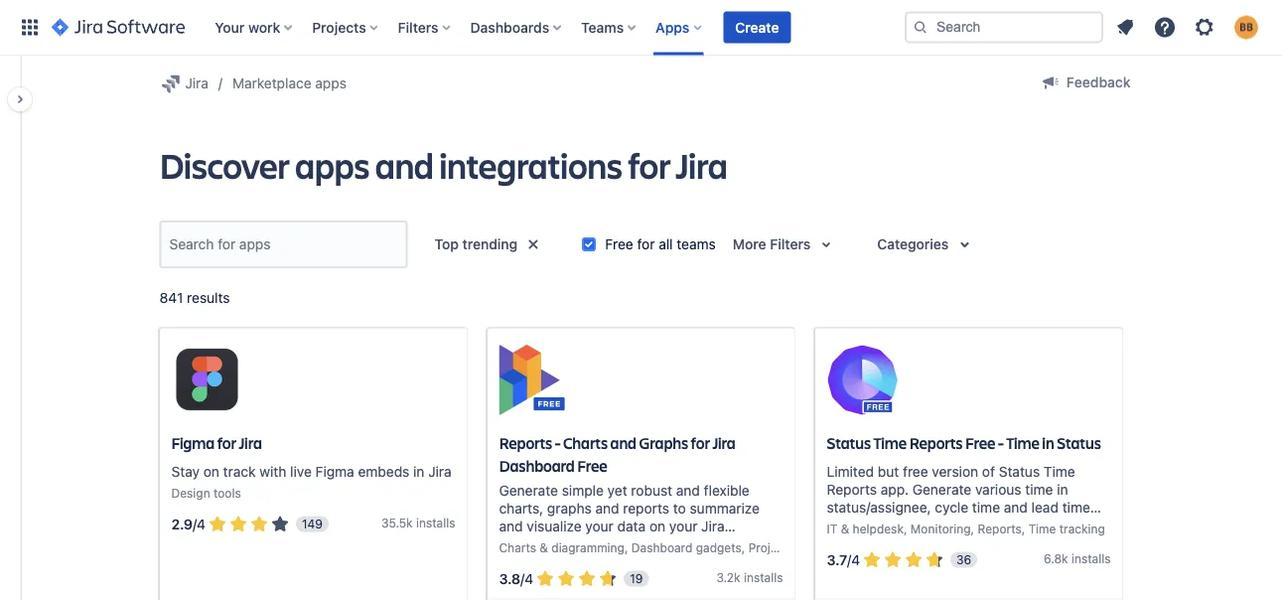 Task type: describe. For each thing, give the bounding box(es) containing it.
6.8k install s
[[1044, 551, 1111, 565]]

visualize
[[527, 518, 582, 534]]

generate inside limited but free version of status time reports app. generate various time in status/assignee, cycle time and lead time reports
[[913, 481, 972, 497]]

apps for marketplace
[[315, 75, 347, 91]]

reports inside reports - charts and graphs for jira dashboard free
[[499, 432, 553, 453]]

apps for discover
[[295, 141, 370, 188]]

projects button
[[306, 11, 386, 43]]

lead
[[1032, 498, 1059, 515]]

/ for status time reports free - time in status
[[848, 551, 852, 568]]

1 horizontal spatial filters
[[770, 236, 811, 252]]

2 - from the left
[[998, 432, 1004, 453]]

appswitcher icon image
[[18, 15, 42, 39]]

all
[[659, 236, 673, 252]]

app.
[[881, 481, 909, 497]]

graphs
[[639, 432, 689, 453]]

remove selected image
[[522, 232, 546, 256]]

your
[[215, 19, 245, 35]]

Search for apps field
[[163, 227, 404, 262]]

your work button
[[209, 11, 300, 43]]

& for charts
[[540, 540, 548, 554]]

841
[[159, 290, 183, 306]]

841 results
[[159, 290, 230, 306]]

figma inside stay on track with live figma embeds in jira design tools
[[316, 463, 354, 479]]

teams
[[581, 19, 624, 35]]

work
[[248, 19, 280, 35]]

discover apps and integrations for jira
[[159, 141, 728, 188]]

for up "track"
[[217, 432, 236, 453]]

free
[[903, 463, 929, 479]]

reports - charts and graphs for jira dashboard free
[[499, 432, 736, 476]]

projects
[[312, 19, 366, 35]]

35.5k
[[381, 515, 413, 529]]

/ for figma for jira
[[193, 516, 197, 532]]

time up the various
[[1007, 432, 1040, 453]]

more
[[733, 236, 767, 252]]

your work
[[215, 19, 280, 35]]

, down status/assignee,
[[904, 521, 907, 535]]

marketplace apps link
[[232, 72, 347, 95]]

help image
[[1153, 15, 1177, 39]]

tools
[[214, 486, 241, 499]]

tracking
[[1060, 521, 1106, 535]]

stay
[[171, 463, 200, 479]]

reports inside the generate simple yet robust and flexible charts, graphs and reports to summarize and visualize your data on your jira dashboards
[[623, 500, 670, 516]]

3.2k
[[717, 570, 741, 584]]

filters inside "popup button"
[[398, 19, 439, 35]]

4 for reports - charts and graphs for jira dashboard free
[[525, 570, 534, 587]]

limited
[[827, 463, 874, 479]]

reports - charts and graphs for jira dashboard free image
[[499, 344, 571, 416]]

1 vertical spatial free
[[966, 432, 996, 453]]

3.8 / 4
[[499, 570, 534, 587]]

summarize
[[690, 500, 760, 516]]

feedback button
[[1027, 67, 1143, 98]]

your profile and settings image
[[1235, 15, 1259, 39]]

categories
[[877, 236, 949, 252]]

dashboards button
[[465, 11, 569, 43]]

limited but free version of status time reports app. generate various time in status/assignee, cycle time and lead time reports
[[827, 463, 1091, 533]]

149
[[302, 517, 323, 531]]

teams
[[677, 236, 716, 252]]

design
[[171, 486, 210, 499]]

charts,
[[499, 500, 544, 516]]

, left tracking at the right
[[1022, 521, 1025, 535]]

marketplace
[[232, 75, 312, 91]]

on inside the generate simple yet robust and flexible charts, graphs and reports to summarize and visualize your data on your jira dashboards
[[650, 518, 666, 534]]

for left all
[[637, 236, 655, 252]]

charts & diagramming , dashboard gadgets , project management
[[499, 540, 865, 554]]

36
[[957, 553, 972, 567]]

simple
[[562, 482, 604, 498]]

1 horizontal spatial time
[[1026, 481, 1054, 497]]

status time reports free - time in status image
[[827, 344, 899, 416]]

project
[[749, 540, 789, 554]]

live
[[290, 463, 312, 479]]

results
[[187, 290, 230, 306]]

2.9
[[171, 516, 193, 532]]

4 for status time reports free - time in status
[[852, 551, 860, 568]]

trending
[[462, 236, 518, 252]]

3.2k install s
[[717, 570, 783, 584]]

1 vertical spatial charts
[[499, 540, 536, 554]]

35.5k install s
[[381, 515, 455, 529]]

reports up version on the right of the page
[[910, 432, 963, 453]]

/ for reports - charts and graphs for jira dashboard free
[[521, 570, 525, 587]]

, up "36" on the bottom of page
[[971, 521, 975, 535]]

for inside reports - charts and graphs for jira dashboard free
[[691, 432, 710, 453]]

time inside limited but free version of status time reports app. generate various time in status/assignee, cycle time and lead time reports
[[1044, 463, 1076, 479]]

in inside limited but free version of status time reports app. generate various time in status/assignee, cycle time and lead time reports
[[1057, 481, 1069, 497]]

create
[[735, 19, 779, 35]]

jira inside stay on track with live figma embeds in jira design tools
[[428, 463, 452, 479]]

s for status time reports free - time in status
[[1105, 551, 1111, 565]]



Task type: locate. For each thing, give the bounding box(es) containing it.
robust
[[631, 482, 673, 498]]

1 vertical spatial &
[[540, 540, 548, 554]]

your down to on the bottom of page
[[669, 518, 698, 534]]

apps down marketplace apps link
[[295, 141, 370, 188]]

cycle
[[935, 498, 969, 515]]

status time reports free - time in status
[[827, 432, 1101, 453]]

s for figma for jira
[[449, 515, 455, 529]]

1 horizontal spatial s
[[777, 570, 783, 584]]

your
[[586, 518, 614, 534], [669, 518, 698, 534]]

jira up 35.5k install s
[[428, 463, 452, 479]]

1 horizontal spatial reports
[[827, 516, 873, 533]]

1 horizontal spatial your
[[669, 518, 698, 534]]

on right stay
[[203, 463, 219, 479]]

2 vertical spatial in
[[1057, 481, 1069, 497]]

0 vertical spatial dashboard
[[499, 455, 575, 476]]

0 horizontal spatial in
[[413, 463, 425, 479]]

& down visualize
[[540, 540, 548, 554]]

top trending
[[435, 236, 518, 252]]

install for status time reports free - time in status
[[1072, 551, 1105, 565]]

top
[[435, 236, 459, 252]]

embeds
[[358, 463, 410, 479]]

1 your from the left
[[586, 518, 614, 534]]

gadgets
[[696, 540, 742, 554]]

1 horizontal spatial dashboard
[[632, 540, 693, 554]]

helpdesk
[[853, 521, 904, 535]]

in
[[1042, 432, 1055, 453], [413, 463, 425, 479], [1057, 481, 1069, 497]]

charts up 'simple'
[[563, 432, 608, 453]]

time down the various
[[973, 498, 1000, 515]]

2 horizontal spatial install
[[1072, 551, 1105, 565]]

6.8k
[[1044, 551, 1069, 565]]

version
[[932, 463, 979, 479]]

0 vertical spatial in
[[1042, 432, 1055, 453]]

dashboard up charts, at the left bottom of page
[[499, 455, 575, 476]]

free up 'simple'
[[577, 455, 608, 476]]

0 horizontal spatial on
[[203, 463, 219, 479]]

diagramming
[[552, 540, 625, 554]]

3.8
[[499, 570, 521, 587]]

1 vertical spatial dashboard
[[632, 540, 693, 554]]

integrations
[[439, 141, 622, 188]]

s down project
[[777, 570, 783, 584]]

install down project
[[744, 570, 777, 584]]

filters right more
[[770, 236, 811, 252]]

track
[[223, 463, 256, 479]]

generate simple yet robust and flexible charts, graphs and reports to summarize and visualize your data on your jira dashboards
[[499, 482, 760, 552]]

reports up management
[[827, 516, 873, 533]]

,
[[904, 521, 907, 535], [971, 521, 975, 535], [1022, 521, 1025, 535], [625, 540, 628, 554], [742, 540, 745, 554]]

0 horizontal spatial reports
[[623, 500, 670, 516]]

jira inside the generate simple yet robust and flexible charts, graphs and reports to summarize and visualize your data on your jira dashboards
[[702, 518, 725, 534]]

4
[[197, 516, 206, 532], [852, 551, 860, 568], [525, 570, 534, 587]]

jira software image
[[52, 15, 185, 39], [52, 15, 185, 39]]

3.7
[[827, 551, 848, 568]]

0 vertical spatial s
[[449, 515, 455, 529]]

0 horizontal spatial 4
[[197, 516, 206, 532]]

0 horizontal spatial filters
[[398, 19, 439, 35]]

, down data
[[625, 540, 628, 554]]

-
[[555, 432, 561, 453], [998, 432, 1004, 453]]

for
[[628, 141, 671, 188], [637, 236, 655, 252], [217, 432, 236, 453], [691, 432, 710, 453]]

s down tracking at the right
[[1105, 551, 1111, 565]]

4 right 2.9
[[197, 516, 206, 532]]

free left all
[[605, 236, 634, 252]]

generate up cycle
[[913, 481, 972, 497]]

1 horizontal spatial /
[[521, 570, 525, 587]]

in inside stay on track with live figma embeds in jira design tools
[[413, 463, 425, 479]]

2 vertical spatial install
[[744, 570, 777, 584]]

generate inside the generate simple yet robust and flexible charts, graphs and reports to summarize and visualize your data on your jira dashboards
[[499, 482, 558, 498]]

1 vertical spatial s
[[1105, 551, 1111, 565]]

1 horizontal spatial figma
[[316, 463, 354, 479]]

0 vertical spatial on
[[203, 463, 219, 479]]

0 horizontal spatial s
[[449, 515, 455, 529]]

reports
[[623, 500, 670, 516], [827, 516, 873, 533]]

0 vertical spatial 4
[[197, 516, 206, 532]]

2 vertical spatial /
[[521, 570, 525, 587]]

- inside reports - charts and graphs for jira dashboard free
[[555, 432, 561, 453]]

0 vertical spatial free
[[605, 236, 634, 252]]

free up of
[[966, 432, 996, 453]]

filters button
[[392, 11, 459, 43]]

status up the various
[[999, 463, 1040, 479]]

4 for figma for jira
[[197, 516, 206, 532]]

s right the 35.5k
[[449, 515, 455, 529]]

apps inside marketplace apps link
[[315, 75, 347, 91]]

s
[[449, 515, 455, 529], [1105, 551, 1111, 565], [777, 570, 783, 584]]

1 horizontal spatial charts
[[563, 432, 608, 453]]

1 vertical spatial figma
[[316, 463, 354, 479]]

sidebar navigation image
[[0, 79, 44, 119]]

1 vertical spatial /
[[848, 551, 852, 568]]

to
[[673, 500, 686, 516]]

search image
[[913, 19, 929, 35]]

1 horizontal spatial install
[[744, 570, 777, 584]]

0 horizontal spatial /
[[193, 516, 197, 532]]

1 vertical spatial in
[[413, 463, 425, 479]]

2 vertical spatial s
[[777, 570, 783, 584]]

status/assignee,
[[827, 498, 931, 515]]

with
[[260, 463, 286, 479]]

status
[[827, 432, 871, 453], [1057, 432, 1101, 453], [999, 463, 1040, 479]]

& for it
[[841, 521, 850, 535]]

0 horizontal spatial install
[[416, 515, 449, 529]]

19
[[630, 572, 643, 586]]

data
[[618, 518, 646, 534]]

4 right 3.8
[[525, 570, 534, 587]]

0 horizontal spatial &
[[540, 540, 548, 554]]

figma up stay
[[171, 432, 215, 453]]

dashboards
[[499, 535, 575, 552]]

free for all teams
[[605, 236, 716, 252]]

install for figma for jira
[[416, 515, 449, 529]]

generate up charts, at the left bottom of page
[[499, 482, 558, 498]]

1 horizontal spatial -
[[998, 432, 1004, 453]]

0 vertical spatial figma
[[171, 432, 215, 453]]

1 vertical spatial filters
[[770, 236, 811, 252]]

1 horizontal spatial in
[[1042, 432, 1055, 453]]

for right graphs
[[691, 432, 710, 453]]

1 horizontal spatial &
[[841, 521, 850, 535]]

4 right 3.7
[[852, 551, 860, 568]]

feedback
[[1067, 74, 1131, 90]]

graphs
[[547, 500, 592, 516]]

for up free for all teams
[[628, 141, 671, 188]]

0 horizontal spatial your
[[586, 518, 614, 534]]

2 vertical spatial free
[[577, 455, 608, 476]]

notifications image
[[1114, 15, 1138, 39]]

teams button
[[575, 11, 644, 43]]

time
[[874, 432, 907, 453], [1007, 432, 1040, 453], [1044, 463, 1076, 479], [1029, 521, 1056, 535]]

0 vertical spatial filters
[[398, 19, 439, 35]]

reports down the various
[[978, 521, 1022, 535]]

1 vertical spatial on
[[650, 518, 666, 534]]

management
[[792, 540, 865, 554]]

jira inside reports - charts and graphs for jira dashboard free
[[713, 432, 736, 453]]

install right the 35.5k
[[416, 515, 449, 529]]

1 horizontal spatial 4
[[525, 570, 534, 587]]

- up graphs
[[555, 432, 561, 453]]

monitoring
[[911, 521, 971, 535]]

various
[[976, 481, 1022, 497]]

but
[[878, 463, 899, 479]]

1 horizontal spatial on
[[650, 518, 666, 534]]

dashboard inside reports - charts and graphs for jira dashboard free
[[499, 455, 575, 476]]

1 - from the left
[[555, 432, 561, 453]]

settings image
[[1193, 15, 1217, 39]]

/
[[193, 516, 197, 532], [848, 551, 852, 568], [521, 570, 525, 587]]

install down tracking at the right
[[1072, 551, 1105, 565]]

your up diagramming
[[586, 518, 614, 534]]

dashboards
[[470, 19, 550, 35]]

jira up teams on the top right of the page
[[676, 141, 728, 188]]

on
[[203, 463, 219, 479], [650, 518, 666, 534]]

0 vertical spatial install
[[416, 515, 449, 529]]

dashboard
[[499, 455, 575, 476], [632, 540, 693, 554]]

0 vertical spatial apps
[[315, 75, 347, 91]]

2 horizontal spatial in
[[1057, 481, 1069, 497]]

2 horizontal spatial status
[[1057, 432, 1101, 453]]

charts
[[563, 432, 608, 453], [499, 540, 536, 554]]

flexible
[[704, 482, 750, 498]]

charts up 3.8 / 4
[[499, 540, 536, 554]]

apps
[[656, 19, 690, 35]]

0 vertical spatial &
[[841, 521, 850, 535]]

primary element
[[12, 0, 905, 55]]

&
[[841, 521, 850, 535], [540, 540, 548, 554]]

stay on track with live figma embeds in jira design tools
[[171, 463, 452, 499]]

time up the but
[[874, 432, 907, 453]]

1 vertical spatial install
[[1072, 551, 1105, 565]]

status inside limited but free version of status time reports app. generate various time in status/assignee, cycle time and lead time reports
[[999, 463, 1040, 479]]

more filters
[[733, 236, 811, 252]]

reports down the limited
[[827, 481, 877, 497]]

1 horizontal spatial generate
[[913, 481, 972, 497]]

reports down robust
[[623, 500, 670, 516]]

time up tracking at the right
[[1063, 498, 1091, 515]]

s for reports - charts and graphs for jira dashboard free
[[777, 570, 783, 584]]

2 horizontal spatial /
[[848, 551, 852, 568]]

banner
[[0, 0, 1283, 56]]

0 horizontal spatial charts
[[499, 540, 536, 554]]

of
[[982, 463, 995, 479]]

status up the limited
[[827, 432, 871, 453]]

time up lead
[[1026, 481, 1054, 497]]

figma for jira
[[171, 432, 262, 453]]

0 horizontal spatial generate
[[499, 482, 558, 498]]

0 horizontal spatial time
[[973, 498, 1000, 515]]

3.7 / 4
[[827, 551, 860, 568]]

on inside stay on track with live figma embeds in jira design tools
[[203, 463, 219, 479]]

free
[[605, 236, 634, 252], [966, 432, 996, 453], [577, 455, 608, 476]]

2 horizontal spatial 4
[[852, 551, 860, 568]]

create button
[[724, 11, 791, 43]]

and inside reports - charts and graphs for jira dashboard free
[[611, 432, 637, 453]]

0 horizontal spatial status
[[827, 432, 871, 453]]

1 vertical spatial apps
[[295, 141, 370, 188]]

jira down summarize
[[702, 518, 725, 534]]

jira left marketplace
[[185, 75, 209, 91]]

figma right the live
[[316, 463, 354, 479]]

charts inside reports - charts and graphs for jira dashboard free
[[563, 432, 608, 453]]

0 horizontal spatial figma
[[171, 432, 215, 453]]

0 vertical spatial charts
[[563, 432, 608, 453]]

Search field
[[905, 11, 1104, 43]]

0 vertical spatial /
[[193, 516, 197, 532]]

filters right projects dropdown button
[[398, 19, 439, 35]]

reports down reports - charts and graphs for jira dashboard free image on the left bottom of the page
[[499, 432, 553, 453]]

it
[[827, 521, 838, 535]]

and inside limited but free version of status time reports app. generate various time in status/assignee, cycle time and lead time reports
[[1004, 498, 1028, 515]]

apps down projects
[[315, 75, 347, 91]]

status up lead
[[1057, 432, 1101, 453]]

install for reports - charts and graphs for jira dashboard free
[[744, 570, 777, 584]]

& right it
[[841, 521, 850, 535]]

time
[[1026, 481, 1054, 497], [973, 498, 1000, 515], [1063, 498, 1091, 515]]

0 horizontal spatial -
[[555, 432, 561, 453]]

jira up "track"
[[239, 432, 262, 453]]

dashboard down data
[[632, 540, 693, 554]]

yet
[[608, 482, 628, 498]]

time down lead
[[1029, 521, 1056, 535]]

reports inside limited but free version of status time reports app. generate various time in status/assignee, cycle time and lead time reports
[[827, 516, 873, 533]]

jira link
[[159, 72, 209, 95]]

jira up flexible
[[713, 432, 736, 453]]

marketplace apps
[[232, 75, 347, 91]]

2 vertical spatial 4
[[525, 570, 534, 587]]

2 horizontal spatial time
[[1063, 498, 1091, 515]]

context icon image
[[159, 72, 183, 95], [159, 72, 183, 95]]

2 your from the left
[[669, 518, 698, 534]]

1 horizontal spatial status
[[999, 463, 1040, 479]]

reports inside limited but free version of status time reports app. generate various time in status/assignee, cycle time and lead time reports
[[827, 481, 877, 497]]

2.9 / 4
[[171, 516, 206, 532]]

figma for jira image
[[171, 344, 243, 416]]

jira
[[185, 75, 209, 91], [676, 141, 728, 188], [239, 432, 262, 453], [713, 432, 736, 453], [428, 463, 452, 479], [702, 518, 725, 534]]

on right data
[[650, 518, 666, 534]]

2 horizontal spatial s
[[1105, 551, 1111, 565]]

free inside reports - charts and graphs for jira dashboard free
[[577, 455, 608, 476]]

time up lead
[[1044, 463, 1076, 479]]

0 horizontal spatial dashboard
[[499, 455, 575, 476]]

it & helpdesk , monitoring , reports , time tracking
[[827, 521, 1106, 535]]

, left project
[[742, 540, 745, 554]]

filters
[[398, 19, 439, 35], [770, 236, 811, 252]]

1 vertical spatial 4
[[852, 551, 860, 568]]

banner containing your work
[[0, 0, 1283, 56]]

discover
[[159, 141, 289, 188]]

- up the various
[[998, 432, 1004, 453]]

apps button
[[650, 11, 710, 43]]



Task type: vqa. For each thing, say whether or not it's contained in the screenshot.
2023 associated with Template - Meeting notes
no



